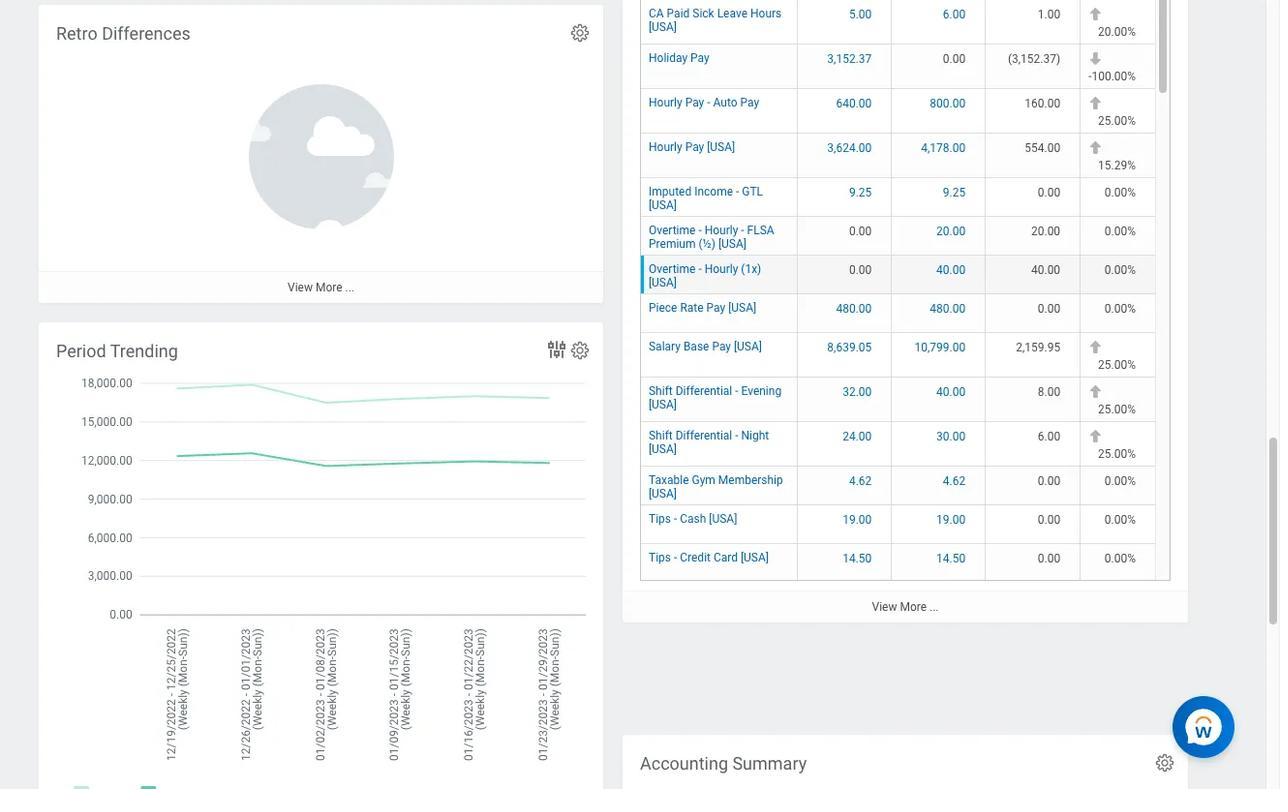 Task type: describe. For each thing, give the bounding box(es) containing it.
32.00
[[843, 385, 872, 399]]

3,624.00
[[828, 141, 872, 155]]

view more ... inside the compare periods element
[[872, 601, 939, 614]]

configure and view chart data image
[[545, 338, 569, 361]]

1.00 button
[[1038, 7, 1064, 22]]

night
[[742, 429, 769, 443]]

retro differences
[[56, 23, 191, 43]]

pay right holiday
[[691, 51, 710, 65]]

trending
[[110, 341, 178, 361]]

160.00
[[1025, 97, 1061, 110]]

(1x)
[[741, 262, 762, 276]]

overtime for overtime - hourly - flsa premium (½) [usa]
[[649, 224, 696, 237]]

salary base pay [usa]
[[649, 340, 763, 353]]

- inside overtime - hourly (1x) [usa]
[[699, 262, 702, 276]]

1 vertical spatial 6.00
[[1038, 430, 1061, 444]]

9.25 for 1st 9.25 button from left
[[850, 186, 872, 199]]

evening
[[742, 384, 782, 398]]

overtime - hourly (1x) [usa] link
[[649, 259, 762, 290]]

flsa
[[748, 224, 775, 237]]

2 480.00 from the left
[[930, 302, 966, 316]]

1 14.50 button from the left
[[843, 551, 875, 567]]

-100.00% button
[[1089, 69, 1139, 84]]

retro
[[56, 23, 98, 43]]

configure retro differences image
[[570, 22, 591, 43]]

membership
[[719, 474, 784, 487]]

[usa] down (1x)
[[729, 301, 757, 315]]

hourly inside overtime - hourly - flsa premium (½) [usa]
[[705, 224, 739, 237]]

[usa] inside ca paid sick leave hours [usa]
[[649, 20, 677, 34]]

0.00% button for 19.00
[[1105, 512, 1139, 528]]

differential for evening
[[676, 384, 733, 398]]

taxable gym membership [usa]
[[649, 474, 784, 501]]

tips - cash [usa]
[[649, 512, 738, 526]]

10,799.00 button
[[915, 340, 969, 355]]

tips - cash [usa] link
[[649, 508, 738, 526]]

0.00% button for 9.25
[[1105, 185, 1139, 200]]

800.00 button
[[930, 96, 969, 111]]

30.00 button
[[937, 429, 969, 445]]

gtl
[[742, 185, 764, 198]]

shift differential - night [usa] link
[[649, 425, 769, 456]]

pay inside "link"
[[686, 140, 705, 154]]

differential for night
[[676, 429, 733, 443]]

holiday
[[649, 51, 688, 65]]

tips - credit card [usa] link
[[649, 547, 769, 565]]

15.29%
[[1099, 159, 1136, 172]]

[usa] down auto
[[707, 140, 736, 154]]

1 480.00 from the left
[[837, 302, 872, 316]]

[usa] inside overtime - hourly (1x) [usa]
[[649, 276, 677, 290]]

period trending
[[56, 341, 178, 361]]

hourly pay - auto pay link
[[649, 92, 760, 109]]

25.00% for 160.00
[[1099, 114, 1136, 128]]

cash
[[680, 512, 707, 526]]

40.00 up 2,159.95 button
[[1032, 263, 1061, 277]]

8,639.05
[[828, 341, 872, 354]]

24.00 button
[[843, 429, 875, 445]]

2 9.25 button from the left
[[943, 185, 969, 200]]

ca paid sick leave hours [usa] link
[[649, 3, 782, 34]]

1 480.00 button from the left
[[837, 301, 875, 317]]

1.00
[[1038, 8, 1061, 21]]

3,152.37
[[828, 52, 872, 66]]

0.00% button for 20.00
[[1105, 224, 1139, 239]]

0.00% for 4.62
[[1105, 475, 1136, 488]]

24.00
[[843, 430, 872, 444]]

overtime for overtime - hourly (1x) [usa]
[[649, 262, 696, 276]]

tips for tips - credit card [usa]
[[649, 551, 671, 565]]

1 horizontal spatial view more ... link
[[623, 591, 1189, 623]]

2 14.50 button from the left
[[937, 551, 969, 567]]

0.00% for 20.00
[[1105, 225, 1136, 238]]

8.00
[[1038, 385, 1061, 399]]

0.00% button for 14.50
[[1105, 551, 1139, 567]]

40.00 button for 8.00
[[937, 384, 969, 400]]

[usa] right card
[[741, 551, 769, 565]]

- inside imputed income - gtl [usa]
[[736, 185, 740, 198]]

premium
[[649, 237, 696, 251]]

800.00
[[930, 97, 966, 110]]

160.00 button
[[1025, 96, 1064, 111]]

accounting summary
[[640, 753, 807, 774]]

piece rate pay [usa] link
[[649, 297, 757, 315]]

0.00% for 9.25
[[1105, 186, 1136, 199]]

imputed income - gtl [usa]
[[649, 185, 764, 212]]

5.00
[[850, 8, 872, 21]]

summary
[[733, 753, 807, 774]]

shift differential - night [usa]
[[649, 429, 769, 456]]

ca
[[649, 7, 664, 20]]

(½)
[[699, 237, 716, 251]]

hourly pay [usa] link
[[649, 136, 736, 154]]

auto
[[714, 96, 738, 109]]

accounting
[[640, 753, 729, 774]]

8,639.05 button
[[828, 340, 875, 355]]

640.00
[[837, 97, 872, 110]]

2 19.00 from the left
[[937, 513, 966, 527]]

5.00 button
[[850, 7, 875, 22]]

1 20.00 button from the left
[[937, 224, 969, 239]]

15.29% button
[[1099, 158, 1139, 173]]

4,178.00
[[922, 141, 966, 155]]

[usa] inside shift differential - night [usa]
[[649, 443, 677, 456]]

2 20.00 button from the left
[[1032, 224, 1064, 239]]

25.00% for 2,159.95
[[1099, 358, 1136, 372]]

2 4.62 button from the left
[[943, 474, 969, 489]]

0 horizontal spatial 6.00 button
[[943, 7, 969, 22]]

period
[[56, 341, 106, 361]]

40.00 button up 2,159.95 button
[[1032, 262, 1064, 278]]

gym
[[692, 474, 716, 487]]

piece
[[649, 301, 678, 315]]

paid
[[667, 7, 690, 20]]

14.50 for 1st the 14.50 button from the right
[[937, 552, 966, 566]]

shift for shift differential - evening [usa]
[[649, 384, 673, 398]]

pay right "base"
[[713, 340, 732, 353]]

2,159.95
[[1017, 341, 1061, 354]]

0.00% button for 4.62
[[1105, 474, 1139, 489]]

3,624.00 button
[[828, 140, 875, 156]]

100.00%
[[1092, 70, 1137, 83]]

hourly down holiday
[[649, 96, 683, 109]]

554.00
[[1025, 141, 1061, 155]]

8.00 button
[[1038, 384, 1064, 400]]

1 4.62 from the left
[[850, 475, 872, 488]]

more inside the compare periods element
[[900, 601, 927, 614]]

period trending element
[[39, 322, 604, 790]]

1 9.25 button from the left
[[850, 185, 875, 200]]

25.00% for 6.00
[[1099, 447, 1136, 461]]

hourly pay [usa]
[[649, 140, 736, 154]]

imputed income - gtl [usa] link
[[649, 181, 764, 212]]

tips - credit card [usa]
[[649, 551, 769, 565]]

640.00 button
[[837, 96, 875, 111]]

- inside shift differential - night [usa]
[[736, 429, 739, 443]]

-100.00%
[[1089, 70, 1137, 83]]

(3,152.37) button
[[1009, 51, 1064, 67]]



Task type: locate. For each thing, give the bounding box(es) containing it.
0 horizontal spatial 20.00
[[937, 225, 966, 238]]

1 horizontal spatial 19.00
[[937, 513, 966, 527]]

0 horizontal spatial more
[[316, 281, 343, 294]]

compare periods element
[[623, 0, 1189, 623]]

480.00 button up the '8,639.05' button
[[837, 301, 875, 317]]

1 vertical spatial view more ...
[[872, 601, 939, 614]]

25.00% for 8.00
[[1099, 403, 1136, 416]]

19.00 down 30.00 'button'
[[937, 513, 966, 527]]

19.00 button down 24.00 button
[[843, 512, 875, 528]]

sick
[[693, 7, 715, 20]]

[usa] right the (½)
[[719, 237, 747, 251]]

1 horizontal spatial view
[[872, 601, 898, 614]]

6 0.00% button from the top
[[1105, 512, 1139, 528]]

overtime - hourly - flsa premium (½) [usa] link
[[649, 220, 775, 251]]

rate
[[681, 301, 704, 315]]

480.00 button
[[837, 301, 875, 317], [930, 301, 969, 317]]

2 19.00 button from the left
[[937, 512, 969, 528]]

holiday pay
[[649, 51, 710, 65]]

(3,152.37)
[[1009, 52, 1061, 66]]

1 vertical spatial view more ... link
[[623, 591, 1189, 623]]

tips left credit
[[649, 551, 671, 565]]

0.00%
[[1105, 186, 1136, 199], [1105, 225, 1136, 238], [1105, 263, 1136, 277], [1105, 302, 1136, 316], [1105, 475, 1136, 488], [1105, 513, 1136, 527], [1105, 552, 1136, 566]]

1 vertical spatial view
[[872, 601, 898, 614]]

3 25.00% button from the top
[[1099, 402, 1139, 417]]

0 vertical spatial 6.00
[[943, 8, 966, 21]]

[usa] inside 'taxable gym membership [usa]'
[[649, 487, 677, 501]]

hourly inside "link"
[[649, 140, 683, 154]]

differential
[[676, 384, 733, 398], [676, 429, 733, 443]]

0 horizontal spatial 19.00
[[843, 513, 872, 527]]

4.62 down 30.00 'button'
[[943, 475, 966, 488]]

40.00 button up 10,799.00 button
[[937, 262, 969, 278]]

ca paid sick leave hours [usa]
[[649, 7, 782, 34]]

2 4.62 from the left
[[943, 475, 966, 488]]

0.00
[[943, 52, 966, 66], [1038, 186, 1061, 199], [850, 225, 872, 238], [850, 263, 872, 277], [1038, 302, 1061, 316], [1038, 475, 1061, 488], [1038, 513, 1061, 527], [1038, 552, 1061, 566]]

[usa] up piece
[[649, 276, 677, 290]]

20.00 down 554.00 button
[[1032, 225, 1061, 238]]

1 vertical spatial overtime
[[649, 262, 696, 276]]

0 horizontal spatial 9.25
[[850, 186, 872, 199]]

1 vertical spatial shift
[[649, 429, 673, 443]]

9.25 button down 4,178.00 button
[[943, 185, 969, 200]]

40.00 button up the 30.00
[[937, 384, 969, 400]]

pay right auto
[[741, 96, 760, 109]]

- inside button
[[1089, 70, 1092, 83]]

6.00 down 8.00 button
[[1038, 430, 1061, 444]]

[usa] inside imputed income - gtl [usa]
[[649, 198, 677, 212]]

2 25.00% from the top
[[1099, 358, 1136, 372]]

40.00 up 10,799.00 button
[[937, 263, 966, 277]]

3 0.00% button from the top
[[1105, 262, 1139, 278]]

retro differences element
[[39, 5, 604, 303]]

overtime inside overtime - hourly - flsa premium (½) [usa]
[[649, 224, 696, 237]]

1 0.00% from the top
[[1105, 186, 1136, 199]]

3 25.00% from the top
[[1099, 403, 1136, 416]]

7 0.00% button from the top
[[1105, 551, 1139, 567]]

taxable gym membership [usa] link
[[649, 470, 784, 501]]

0 horizontal spatial 9.25 button
[[850, 185, 875, 200]]

20.00 button
[[937, 224, 969, 239], [1032, 224, 1064, 239]]

20.00 button down 4,178.00 button
[[937, 224, 969, 239]]

0 vertical spatial overtime
[[649, 224, 696, 237]]

1 horizontal spatial 20.00 button
[[1032, 224, 1064, 239]]

480.00
[[837, 302, 872, 316], [930, 302, 966, 316]]

2 overtime from the top
[[649, 262, 696, 276]]

0 horizontal spatial 19.00 button
[[843, 512, 875, 528]]

0 vertical spatial view more ...
[[288, 281, 355, 294]]

32.00 button
[[843, 384, 875, 400]]

0 vertical spatial ...
[[345, 281, 355, 294]]

tips for tips - cash [usa]
[[649, 512, 671, 526]]

hourly down imputed income - gtl [usa]
[[705, 224, 739, 237]]

0.00% button for 40.00
[[1105, 262, 1139, 278]]

0 horizontal spatial view more ... link
[[39, 271, 604, 303]]

overtime
[[649, 224, 696, 237], [649, 262, 696, 276]]

2 0.00% from the top
[[1105, 225, 1136, 238]]

9.25 button
[[850, 185, 875, 200], [943, 185, 969, 200]]

overtime left the (½)
[[649, 224, 696, 237]]

30.00
[[937, 430, 966, 444]]

view inside "retro differences" "element"
[[288, 281, 313, 294]]

0.00% for 480.00
[[1105, 302, 1136, 316]]

1 14.50 from the left
[[843, 552, 872, 566]]

0 vertical spatial differential
[[676, 384, 733, 398]]

1 19.00 from the left
[[843, 513, 872, 527]]

view
[[288, 281, 313, 294], [872, 601, 898, 614]]

1 25.00% button from the top
[[1099, 113, 1139, 129]]

imputed
[[649, 185, 692, 198]]

shift for shift differential - night [usa]
[[649, 429, 673, 443]]

view more ... inside "retro differences" "element"
[[288, 281, 355, 294]]

6.00 button down 8.00 button
[[1038, 429, 1064, 445]]

14.50 button
[[843, 551, 875, 567], [937, 551, 969, 567]]

4.62 button down 24.00 button
[[850, 474, 875, 489]]

4.62 button down 30.00 'button'
[[943, 474, 969, 489]]

0 vertical spatial view more ... link
[[39, 271, 604, 303]]

1 horizontal spatial ...
[[930, 601, 939, 614]]

hourly inside overtime - hourly (1x) [usa]
[[705, 262, 739, 276]]

view more ...
[[288, 281, 355, 294], [872, 601, 939, 614]]

2 0.00% button from the top
[[1105, 224, 1139, 239]]

1 4.62 button from the left
[[850, 474, 875, 489]]

0.00% button for 480.00
[[1105, 301, 1139, 317]]

10,799.00
[[915, 341, 966, 354]]

[usa] right cash
[[710, 512, 738, 526]]

20.00 for second "20.00" button
[[1032, 225, 1061, 238]]

differential down salary base pay [usa]
[[676, 384, 733, 398]]

hourly down the (½)
[[705, 262, 739, 276]]

credit
[[680, 551, 711, 565]]

[usa] inside overtime - hourly - flsa premium (½) [usa]
[[719, 237, 747, 251]]

1 horizontal spatial 14.50 button
[[937, 551, 969, 567]]

2 20.00 from the left
[[1032, 225, 1061, 238]]

0.00 button
[[943, 51, 969, 67], [1038, 185, 1064, 200], [850, 224, 875, 239], [850, 262, 875, 278], [1038, 301, 1064, 317], [1038, 474, 1064, 489], [1038, 512, 1064, 528], [1038, 551, 1064, 567]]

holiday pay link
[[649, 47, 710, 65]]

2 14.50 from the left
[[937, 552, 966, 566]]

1 9.25 from the left
[[850, 186, 872, 199]]

2 tips from the top
[[649, 551, 671, 565]]

1 horizontal spatial 6.00
[[1038, 430, 1061, 444]]

0.00% for 40.00
[[1105, 263, 1136, 277]]

0.00% for 19.00
[[1105, 513, 1136, 527]]

[usa] up holiday
[[649, 20, 677, 34]]

0 horizontal spatial 6.00
[[943, 8, 966, 21]]

20.00%
[[1099, 25, 1136, 38]]

tips
[[649, 512, 671, 526], [649, 551, 671, 565]]

2,159.95 button
[[1017, 340, 1064, 355]]

1 horizontal spatial 6.00 button
[[1038, 429, 1064, 445]]

40.00 for 8.00
[[937, 385, 966, 399]]

20.00 down 4,178.00 button
[[937, 225, 966, 238]]

1 0.00% button from the top
[[1105, 185, 1139, 200]]

4.62 down 24.00 button
[[850, 475, 872, 488]]

... inside "retro differences" "element"
[[345, 281, 355, 294]]

9.25 down 3,624.00 button
[[850, 186, 872, 199]]

6 0.00% from the top
[[1105, 513, 1136, 527]]

leave
[[718, 7, 748, 20]]

configure period trending image
[[570, 340, 591, 361]]

piece rate pay [usa]
[[649, 301, 757, 315]]

view inside the compare periods element
[[872, 601, 898, 614]]

1 horizontal spatial 480.00
[[930, 302, 966, 316]]

[usa] up the evening
[[734, 340, 763, 353]]

2 differential from the top
[[676, 429, 733, 443]]

480.00 up the '8,639.05' button
[[837, 302, 872, 316]]

6.00 up '800.00' button
[[943, 8, 966, 21]]

1 19.00 button from the left
[[843, 512, 875, 528]]

shift inside shift differential - evening [usa]
[[649, 384, 673, 398]]

1 vertical spatial 6.00 button
[[1038, 429, 1064, 445]]

20.00 button down 554.00 button
[[1032, 224, 1064, 239]]

1 horizontal spatial view more ...
[[872, 601, 939, 614]]

differences
[[102, 23, 191, 43]]

shift inside shift differential - night [usa]
[[649, 429, 673, 443]]

shift
[[649, 384, 673, 398], [649, 429, 673, 443]]

hourly
[[649, 96, 683, 109], [649, 140, 683, 154], [705, 224, 739, 237], [705, 262, 739, 276]]

25.00%
[[1099, 114, 1136, 128], [1099, 358, 1136, 372], [1099, 403, 1136, 416], [1099, 447, 1136, 461]]

6.00
[[943, 8, 966, 21], [1038, 430, 1061, 444]]

0 horizontal spatial view
[[288, 281, 313, 294]]

2 25.00% button from the top
[[1099, 357, 1139, 373]]

4.62
[[850, 475, 872, 488], [943, 475, 966, 488]]

14.50
[[843, 552, 872, 566], [937, 552, 966, 566]]

4 25.00% from the top
[[1099, 447, 1136, 461]]

overtime inside overtime - hourly (1x) [usa]
[[649, 262, 696, 276]]

pay left auto
[[686, 96, 705, 109]]

1 horizontal spatial 20.00
[[1032, 225, 1061, 238]]

1 20.00 from the left
[[937, 225, 966, 238]]

554.00 button
[[1025, 140, 1064, 156]]

19.00 button down 30.00 'button'
[[937, 512, 969, 528]]

4 0.00% from the top
[[1105, 302, 1136, 316]]

2 480.00 button from the left
[[930, 301, 969, 317]]

25.00% button for 160.00
[[1099, 113, 1139, 129]]

shift down salary
[[649, 384, 673, 398]]

hours
[[751, 7, 782, 20]]

1 horizontal spatial 4.62
[[943, 475, 966, 488]]

3,152.37 button
[[828, 51, 875, 67]]

... inside the compare periods element
[[930, 601, 939, 614]]

9.25 down 4,178.00 button
[[943, 186, 966, 199]]

configure accounting summary image
[[1155, 753, 1176, 774]]

9.25 button down 3,624.00 button
[[850, 185, 875, 200]]

9.25 for second 9.25 button
[[943, 186, 966, 199]]

overtime - hourly (1x) [usa]
[[649, 262, 762, 290]]

0 vertical spatial 6.00 button
[[943, 7, 969, 22]]

19.00 down 24.00 button
[[843, 513, 872, 527]]

4.62 button
[[850, 474, 875, 489], [943, 474, 969, 489]]

6.00 button up '800.00' button
[[943, 7, 969, 22]]

40.00 button for 40.00
[[937, 262, 969, 278]]

0 vertical spatial view
[[288, 281, 313, 294]]

3 0.00% from the top
[[1105, 263, 1136, 277]]

[usa] up taxable
[[649, 443, 677, 456]]

shift differential - evening [usa]
[[649, 384, 782, 412]]

more
[[316, 281, 343, 294], [900, 601, 927, 614]]

1 tips from the top
[[649, 512, 671, 526]]

1 vertical spatial more
[[900, 601, 927, 614]]

480.00 button up 10,799.00 button
[[930, 301, 969, 317]]

40.00 button
[[937, 262, 969, 278], [1032, 262, 1064, 278], [937, 384, 969, 400]]

0 horizontal spatial 14.50 button
[[843, 551, 875, 567]]

1 horizontal spatial 480.00 button
[[930, 301, 969, 317]]

25.00% button for 8.00
[[1099, 402, 1139, 417]]

taxable
[[649, 474, 689, 487]]

1 differential from the top
[[676, 384, 733, 398]]

1 horizontal spatial 9.25 button
[[943, 185, 969, 200]]

0 horizontal spatial 480.00 button
[[837, 301, 875, 317]]

1 overtime from the top
[[649, 224, 696, 237]]

20.00
[[937, 225, 966, 238], [1032, 225, 1061, 238]]

1 vertical spatial differential
[[676, 429, 733, 443]]

[usa] down salary
[[649, 398, 677, 412]]

2 9.25 from the left
[[943, 186, 966, 199]]

0 vertical spatial more
[[316, 281, 343, 294]]

hourly up imputed
[[649, 140, 683, 154]]

1 vertical spatial tips
[[649, 551, 671, 565]]

5 0.00% from the top
[[1105, 475, 1136, 488]]

0 vertical spatial shift
[[649, 384, 673, 398]]

4 0.00% button from the top
[[1105, 301, 1139, 317]]

[usa] up tips - cash [usa] link
[[649, 487, 677, 501]]

0.00% for 14.50
[[1105, 552, 1136, 566]]

0 horizontal spatial 14.50
[[843, 552, 872, 566]]

shift differential - evening [usa] link
[[649, 381, 782, 412]]

income
[[695, 185, 733, 198]]

5 0.00% button from the top
[[1105, 474, 1139, 489]]

more inside "retro differences" "element"
[[316, 281, 343, 294]]

card
[[714, 551, 738, 565]]

14.50 for 1st the 14.50 button
[[843, 552, 872, 566]]

1 shift from the top
[[649, 384, 673, 398]]

pay down "hourly pay - auto pay"
[[686, 140, 705, 154]]

overtime down premium
[[649, 262, 696, 276]]

0 vertical spatial tips
[[649, 512, 671, 526]]

differential inside shift differential - night [usa]
[[676, 429, 733, 443]]

1 vertical spatial ...
[[930, 601, 939, 614]]

7 0.00% from the top
[[1105, 552, 1136, 566]]

4,178.00 button
[[922, 140, 969, 156]]

20.00% button
[[1099, 24, 1139, 40]]

salary base pay [usa] link
[[649, 336, 763, 353]]

shift up taxable
[[649, 429, 673, 443]]

[usa] up premium
[[649, 198, 677, 212]]

[usa]
[[649, 20, 677, 34], [707, 140, 736, 154], [649, 198, 677, 212], [719, 237, 747, 251], [649, 276, 677, 290], [729, 301, 757, 315], [734, 340, 763, 353], [649, 398, 677, 412], [649, 443, 677, 456], [649, 487, 677, 501], [710, 512, 738, 526], [741, 551, 769, 565]]

25.00% button for 2,159.95
[[1099, 357, 1139, 373]]

[usa] inside shift differential - evening [usa]
[[649, 398, 677, 412]]

hourly pay - auto pay
[[649, 96, 760, 109]]

1 horizontal spatial more
[[900, 601, 927, 614]]

differential down shift differential - evening [usa]
[[676, 429, 733, 443]]

tips left cash
[[649, 512, 671, 526]]

0 horizontal spatial 480.00
[[837, 302, 872, 316]]

40.00 for 40.00
[[937, 263, 966, 277]]

4 25.00% button from the top
[[1099, 446, 1139, 462]]

1 horizontal spatial 14.50
[[937, 552, 966, 566]]

0 horizontal spatial ...
[[345, 281, 355, 294]]

480.00 up 10,799.00 button
[[930, 302, 966, 316]]

...
[[345, 281, 355, 294], [930, 601, 939, 614]]

salary
[[649, 340, 681, 353]]

1 horizontal spatial 4.62 button
[[943, 474, 969, 489]]

differential inside shift differential - evening [usa]
[[676, 384, 733, 398]]

1 25.00% from the top
[[1099, 114, 1136, 128]]

overtime - hourly - flsa premium (½) [usa]
[[649, 224, 775, 251]]

0 horizontal spatial 20.00 button
[[937, 224, 969, 239]]

0 horizontal spatial view more ...
[[288, 281, 355, 294]]

20.00 for 1st "20.00" button from left
[[937, 225, 966, 238]]

2 shift from the top
[[649, 429, 673, 443]]

25.00% button
[[1099, 113, 1139, 129], [1099, 357, 1139, 373], [1099, 402, 1139, 417], [1099, 446, 1139, 462]]

1 horizontal spatial 19.00 button
[[937, 512, 969, 528]]

0 horizontal spatial 4.62
[[850, 475, 872, 488]]

25.00% button for 6.00
[[1099, 446, 1139, 462]]

- inside shift differential - evening [usa]
[[736, 384, 739, 398]]

-
[[1089, 70, 1092, 83], [707, 96, 711, 109], [736, 185, 740, 198], [699, 224, 702, 237], [741, 224, 745, 237], [699, 262, 702, 276], [736, 384, 739, 398], [736, 429, 739, 443], [674, 512, 678, 526], [674, 551, 678, 565]]

40.00 up the 30.00
[[937, 385, 966, 399]]

1 horizontal spatial 9.25
[[943, 186, 966, 199]]

pay right rate
[[707, 301, 726, 315]]

0 horizontal spatial 4.62 button
[[850, 474, 875, 489]]



Task type: vqa. For each thing, say whether or not it's contained in the screenshot.
the rightmost 20.00
yes



